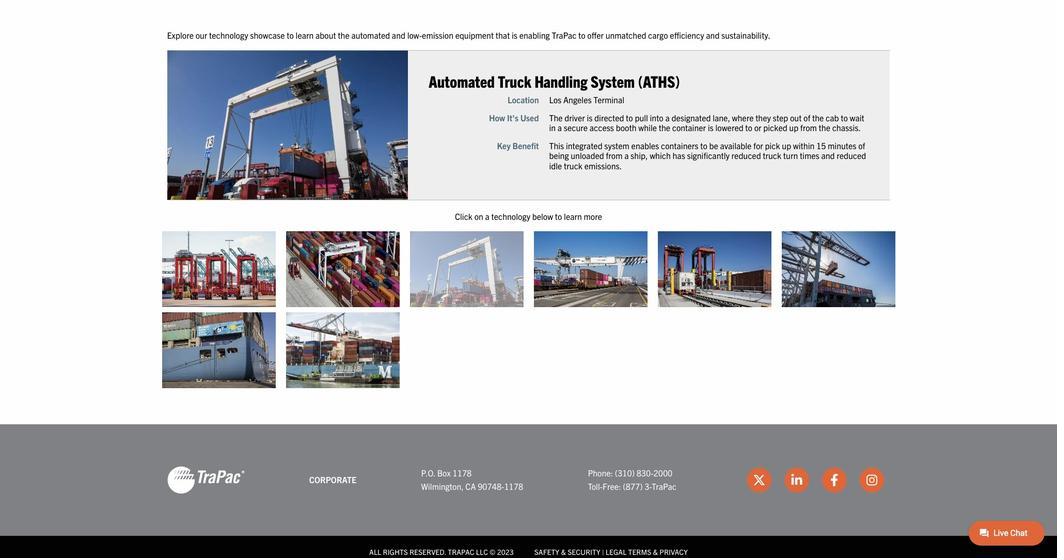 Task type: locate. For each thing, give the bounding box(es) containing it.
trapac
[[552, 30, 577, 40], [652, 481, 677, 492]]

efficiency
[[670, 30, 705, 40]]

is right that
[[512, 30, 518, 40]]

0 vertical spatial 1178
[[453, 468, 472, 478]]

to left be
[[701, 141, 708, 151]]

1 vertical spatial up
[[782, 141, 792, 151]]

1 vertical spatial from
[[606, 151, 623, 161]]

showcase
[[250, 30, 285, 40]]

pick
[[765, 141, 780, 151]]

truck right idle
[[564, 160, 583, 171]]

all rights reserved. trapac llc © 2023
[[369, 547, 514, 557]]

and left low-
[[392, 30, 406, 40]]

the up 15
[[819, 122, 831, 133]]

reduced left pick
[[732, 151, 761, 161]]

trapac inside phone: (310) 830-2000 toll-free: (877) 3-trapac
[[652, 481, 677, 492]]

(aths)
[[638, 71, 680, 91]]

from up within
[[801, 122, 817, 133]]

to right below
[[555, 211, 562, 222]]

0 horizontal spatial reduced
[[732, 151, 761, 161]]

our
[[196, 30, 207, 40]]

trapac
[[448, 547, 475, 557]]

1 vertical spatial of
[[859, 141, 866, 151]]

security
[[568, 547, 601, 557]]

up right step at the top right
[[790, 122, 799, 133]]

the left cab
[[813, 113, 824, 123]]

the
[[549, 113, 563, 123]]

2 horizontal spatial and
[[822, 151, 835, 161]]

times
[[800, 151, 820, 161]]

0 horizontal spatial &
[[561, 547, 566, 557]]

llc
[[476, 547, 488, 557]]

is
[[512, 30, 518, 40], [587, 113, 593, 123], [708, 122, 714, 133]]

learn left about
[[296, 30, 314, 40]]

reduced down chassis.
[[837, 151, 867, 161]]

toll-
[[588, 481, 603, 492]]

1 horizontal spatial truck
[[763, 151, 782, 161]]

safety & security link
[[535, 547, 601, 557]]

of for out
[[804, 113, 811, 123]]

emissions.
[[585, 160, 622, 171]]

enabling
[[520, 30, 550, 40]]

0 horizontal spatial is
[[512, 30, 518, 40]]

booth
[[616, 122, 637, 133]]

angeles
[[564, 94, 592, 105]]

up inside this integrated system enables containers to be available for pick up within 15 minutes of being unloaded from a ship, which has significantly reduced truck turn times and reduced idle truck emissions.
[[782, 141, 792, 151]]

truck left turn
[[763, 151, 782, 161]]

1 vertical spatial learn
[[564, 211, 582, 222]]

& right safety
[[561, 547, 566, 557]]

or
[[755, 122, 762, 133]]

benefit
[[513, 141, 539, 151]]

is up be
[[708, 122, 714, 133]]

up inside the driver is directed to pull into a designated lane, where they step out of the cab to wait in a secure access booth while the container is lowered to or picked up from the chassis.
[[790, 122, 799, 133]]

trapac right enabling
[[552, 30, 577, 40]]

1 horizontal spatial of
[[859, 141, 866, 151]]

idle
[[549, 160, 562, 171]]

0 horizontal spatial from
[[606, 151, 623, 161]]

up right pick
[[782, 141, 792, 151]]

1 & from the left
[[561, 547, 566, 557]]

footer
[[0, 425, 1058, 559]]

of inside this integrated system enables containers to be available for pick up within 15 minutes of being unloaded from a ship, which has significantly reduced truck turn times and reduced idle truck emissions.
[[859, 141, 866, 151]]

technology
[[209, 30, 248, 40], [492, 211, 531, 222]]

is right driver
[[587, 113, 593, 123]]

safety
[[535, 547, 560, 557]]

from left 'ship,'
[[606, 151, 623, 161]]

within
[[793, 141, 815, 151]]

reduced
[[732, 151, 761, 161], [837, 151, 867, 161]]

location
[[508, 94, 539, 105]]

click on a technology below to learn more
[[455, 211, 602, 222]]

1 horizontal spatial trapac
[[652, 481, 677, 492]]

1178 right ca
[[504, 481, 523, 492]]

1 horizontal spatial from
[[801, 122, 817, 133]]

0 horizontal spatial of
[[804, 113, 811, 123]]

step
[[773, 113, 789, 123]]

automated
[[352, 30, 390, 40]]

1 vertical spatial 1178
[[504, 481, 523, 492]]

explore
[[167, 30, 194, 40]]

of right minutes
[[859, 141, 866, 151]]

offer
[[588, 30, 604, 40]]

significantly
[[687, 151, 730, 161]]

legal
[[606, 547, 627, 557]]

while
[[639, 122, 657, 133]]

corporate image
[[167, 466, 245, 495]]

0 vertical spatial learn
[[296, 30, 314, 40]]

and right 'efficiency' on the top right of the page
[[706, 30, 720, 40]]

1 horizontal spatial learn
[[564, 211, 582, 222]]

trapac los angeles automated straddle carrier image
[[162, 232, 276, 307]]

free:
[[603, 481, 621, 492]]

emission
[[422, 30, 454, 40]]

trapac los angeles automated stacking crane image
[[286, 232, 400, 307]]

los angeles terminal
[[549, 94, 625, 105]]

ca
[[466, 481, 476, 492]]

the right while
[[659, 122, 671, 133]]

&
[[561, 547, 566, 557], [653, 547, 658, 557]]

ship,
[[631, 151, 648, 161]]

to left offer
[[579, 30, 586, 40]]

1 horizontal spatial technology
[[492, 211, 531, 222]]

the
[[338, 30, 350, 40], [813, 113, 824, 123], [659, 122, 671, 133], [819, 122, 831, 133]]

available
[[720, 141, 752, 151]]

cargo
[[648, 30, 668, 40]]

0 vertical spatial from
[[801, 122, 817, 133]]

1 vertical spatial trapac
[[652, 481, 677, 492]]

system
[[605, 141, 630, 151]]

1 horizontal spatial &
[[653, 547, 658, 557]]

1178 up ca
[[453, 468, 472, 478]]

rights
[[383, 547, 408, 557]]

cab
[[826, 113, 839, 123]]

0 vertical spatial technology
[[209, 30, 248, 40]]

1 horizontal spatial reduced
[[837, 151, 867, 161]]

0 horizontal spatial 1178
[[453, 468, 472, 478]]

1 reduced from the left
[[732, 151, 761, 161]]

truck
[[763, 151, 782, 161], [564, 160, 583, 171]]

on
[[475, 211, 484, 222]]

to inside this integrated system enables containers to be available for pick up within 15 minutes of being unloaded from a ship, which has significantly reduced truck turn times and reduced idle truck emissions.
[[701, 141, 708, 151]]

unloaded
[[571, 151, 604, 161]]

& right terms
[[653, 547, 658, 557]]

for
[[754, 141, 764, 151]]

a left 'ship,'
[[625, 151, 629, 161]]

of right out
[[804, 113, 811, 123]]

more
[[584, 211, 602, 222]]

0 horizontal spatial learn
[[296, 30, 314, 40]]

0 horizontal spatial and
[[392, 30, 406, 40]]

0 vertical spatial trapac
[[552, 30, 577, 40]]

technology left below
[[492, 211, 531, 222]]

up
[[790, 122, 799, 133], [782, 141, 792, 151]]

0 horizontal spatial truck
[[564, 160, 583, 171]]

15
[[817, 141, 826, 151]]

terminal
[[594, 94, 625, 105]]

it's
[[507, 113, 519, 123]]

in
[[549, 122, 556, 133]]

and right times
[[822, 151, 835, 161]]

trapac down 2000
[[652, 481, 677, 492]]

technology right the our
[[209, 30, 248, 40]]

of inside the driver is directed to pull into a designated lane, where they step out of the cab to wait in a secure access booth while the container is lowered to or picked up from the chassis.
[[804, 113, 811, 123]]

to
[[287, 30, 294, 40], [579, 30, 586, 40], [626, 113, 633, 123], [841, 113, 848, 123], [746, 122, 753, 133], [701, 141, 708, 151], [555, 211, 562, 222]]

0 horizontal spatial trapac
[[552, 30, 577, 40]]

830-
[[637, 468, 654, 478]]

2 reduced from the left
[[837, 151, 867, 161]]

explore our technology showcase to learn about the automated and low-emission equipment that is enabling trapac to offer unmatched cargo efficiency and sustainability.
[[167, 30, 771, 40]]

lane,
[[713, 113, 730, 123]]

a
[[666, 113, 670, 123], [558, 122, 562, 133], [625, 151, 629, 161], [485, 211, 490, 222]]

directed
[[595, 113, 624, 123]]

0 vertical spatial up
[[790, 122, 799, 133]]

the right about
[[338, 30, 350, 40]]

a right in
[[558, 122, 562, 133]]

0 vertical spatial of
[[804, 113, 811, 123]]

learn left more
[[564, 211, 582, 222]]

(310)
[[615, 468, 635, 478]]



Task type: vqa. For each thing, say whether or not it's contained in the screenshot.
the top U.S.
no



Task type: describe. For each thing, give the bounding box(es) containing it.
into
[[650, 113, 664, 123]]

all
[[369, 547, 381, 557]]

that
[[496, 30, 510, 40]]

trapac los angeles automated radiation scanning image
[[658, 232, 772, 307]]

automated
[[429, 71, 495, 91]]

©
[[490, 547, 496, 557]]

to left the pull
[[626, 113, 633, 123]]

to right cab
[[841, 113, 848, 123]]

90748-
[[478, 481, 504, 492]]

used
[[521, 113, 539, 123]]

phone:
[[588, 468, 613, 478]]

this integrated system enables containers to be available for pick up within 15 minutes of being unloaded from a ship, which has significantly reduced truck turn times and reduced idle truck emissions.
[[549, 141, 867, 171]]

footer containing p.o. box 1178
[[0, 425, 1058, 559]]

out
[[790, 113, 802, 123]]

2 horizontal spatial is
[[708, 122, 714, 133]]

how it's used
[[489, 113, 539, 123]]

access
[[590, 122, 614, 133]]

2000
[[654, 468, 673, 478]]

integrated
[[566, 141, 603, 151]]

a right "on"
[[485, 211, 490, 222]]

from inside this integrated system enables containers to be available for pick up within 15 minutes of being unloaded from a ship, which has significantly reduced truck turn times and reduced idle truck emissions.
[[606, 151, 623, 161]]

minutes
[[828, 141, 857, 151]]

has
[[673, 151, 686, 161]]

privacy
[[660, 547, 688, 557]]

this
[[549, 141, 564, 151]]

safety & security | legal terms & privacy
[[535, 547, 688, 557]]

automated truck handling system (aths) main content
[[157, 29, 1058, 394]]

from inside the driver is directed to pull into a designated lane, where they step out of the cab to wait in a secure access booth while the container is lowered to or picked up from the chassis.
[[801, 122, 817, 133]]

key benefit
[[497, 141, 539, 151]]

below
[[533, 211, 553, 222]]

p.o.
[[421, 468, 436, 478]]

lowered
[[716, 122, 744, 133]]

turn
[[784, 151, 798, 161]]

3-
[[645, 481, 652, 492]]

legal terms & privacy link
[[606, 547, 688, 557]]

trapac inside automated truck handling system (aths) main content
[[552, 30, 577, 40]]

handling
[[535, 71, 588, 91]]

container
[[673, 122, 706, 133]]

secure
[[564, 122, 588, 133]]

sustainability.
[[722, 30, 771, 40]]

0 horizontal spatial technology
[[209, 30, 248, 40]]

designated
[[672, 113, 711, 123]]

equipment
[[455, 30, 494, 40]]

phone: (310) 830-2000 toll-free: (877) 3-trapac
[[588, 468, 677, 492]]

box
[[437, 468, 451, 478]]

1 horizontal spatial and
[[706, 30, 720, 40]]

truck
[[498, 71, 532, 91]]

automated truck handling system (aths)
[[429, 71, 680, 91]]

1 vertical spatial technology
[[492, 211, 531, 222]]

the driver is directed to pull into a designated lane, where they step out of the cab to wait in a secure access booth while the container is lowered to or picked up from the chassis.
[[549, 113, 865, 133]]

to right showcase
[[287, 30, 294, 40]]

about
[[316, 30, 336, 40]]

a right into
[[666, 113, 670, 123]]

terms
[[629, 547, 652, 557]]

how
[[489, 113, 505, 123]]

p.o. box 1178 wilmington, ca 90748-1178
[[421, 468, 523, 492]]

chassis.
[[833, 122, 861, 133]]

be
[[710, 141, 719, 151]]

low-
[[407, 30, 422, 40]]

2 & from the left
[[653, 547, 658, 557]]

pull
[[635, 113, 648, 123]]

where
[[732, 113, 754, 123]]

unmatched
[[606, 30, 647, 40]]

1 horizontal spatial 1178
[[504, 481, 523, 492]]

corporate
[[309, 475, 357, 485]]

wait
[[850, 113, 865, 123]]

they
[[756, 113, 771, 123]]

which
[[650, 151, 671, 161]]

containers
[[661, 141, 699, 151]]

system
[[591, 71, 635, 91]]

to left "or"
[[746, 122, 753, 133]]

a inside this integrated system enables containers to be available for pick up within 15 minutes of being unloaded from a ship, which has significantly reduced truck turn times and reduced idle truck emissions.
[[625, 151, 629, 161]]

enables
[[632, 141, 659, 151]]

of for minutes
[[859, 141, 866, 151]]

picked
[[764, 122, 788, 133]]

1 horizontal spatial is
[[587, 113, 593, 123]]

click
[[455, 211, 473, 222]]

los
[[549, 94, 562, 105]]

being
[[549, 151, 569, 161]]

|
[[602, 547, 604, 557]]

key
[[497, 141, 511, 151]]

wilmington,
[[421, 481, 464, 492]]

and inside this integrated system enables containers to be available for pick up within 15 minutes of being unloaded from a ship, which has significantly reduced truck turn times and reduced idle truck emissions.
[[822, 151, 835, 161]]

reserved.
[[410, 547, 446, 557]]



